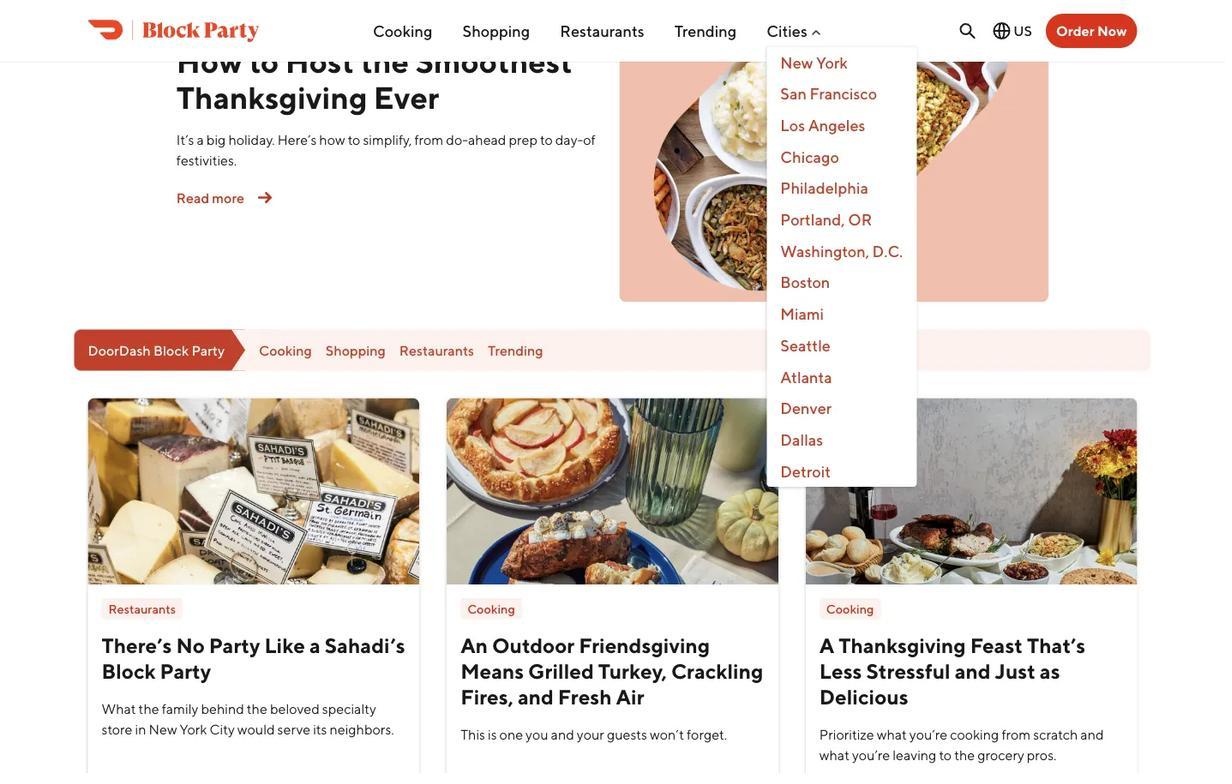 Task type: describe. For each thing, give the bounding box(es) containing it.
read more
[[177, 189, 244, 206]]

is
[[488, 727, 497, 743]]

delicious
[[820, 685, 909, 710]]

now
[[1098, 23, 1127, 39]]

sahadi's
[[325, 634, 405, 658]]

specialty
[[322, 701, 376, 717]]

means
[[461, 660, 524, 684]]

0 horizontal spatial you're
[[853, 747, 891, 763]]

day-
[[556, 131, 584, 148]]

it's a big holiday. here's how to simplify, from do-ahead prep to day-of festivities.
[[177, 131, 596, 168]]

miami link
[[767, 298, 917, 330]]

forget.
[[687, 727, 728, 743]]

cxblog dd thanksgiving tips lead image
[[620, 0, 1049, 302]]

ever
[[374, 79, 439, 115]]

0 horizontal spatial trending link
[[177, 10, 240, 31]]

san francisco
[[781, 85, 878, 103]]

doordash block party link
[[74, 330, 245, 371]]

prioritize what you're cooking from scratch and what you're leaving to the grocery pros.
[[820, 727, 1104, 763]]

store
[[102, 721, 133, 738]]

ahead
[[468, 131, 506, 148]]

from inside it's a big holiday. here's how to simplify, from do-ahead prep to day-of festivities.
[[415, 131, 444, 148]]

less
[[820, 660, 862, 684]]

your
[[577, 727, 605, 743]]

crackling
[[672, 660, 764, 684]]

that's
[[1028, 634, 1086, 658]]

prioritize
[[820, 727, 875, 743]]

or
[[848, 210, 873, 229]]

chicago
[[781, 147, 840, 166]]

grocery
[[978, 747, 1025, 763]]

thanksgiving inside how to host the smoothest thanksgiving ever
[[177, 79, 368, 115]]

boston
[[781, 273, 831, 292]]

restaurants for middle trending link's restaurants 'link'
[[400, 342, 474, 358]]

here's
[[278, 131, 317, 148]]

block inside there's no party like a sahadi's block party
[[102, 660, 156, 684]]

detroit
[[781, 462, 831, 481]]

the inside prioritize what you're cooking from scratch and what you're leaving to the grocery pros.
[[955, 747, 975, 763]]

philadelphia
[[781, 179, 869, 197]]

beloved
[[270, 701, 320, 717]]

to right "how"
[[348, 131, 361, 148]]

york inside new york link
[[817, 53, 848, 71]]

neighbors.
[[330, 721, 394, 738]]

atlanta
[[781, 368, 833, 386]]

denver
[[781, 399, 832, 418]]

how
[[319, 131, 345, 148]]

restaurants link for middle trending link
[[400, 342, 474, 358]]

there's no party like a sahadi's block party
[[102, 634, 405, 684]]

big
[[207, 131, 226, 148]]

restaurants link for right trending link
[[560, 15, 645, 47]]

seattle link
[[767, 330, 917, 361]]

as
[[1040, 660, 1061, 684]]

and inside an outdoor friendsgiving means grilled turkey, crackling fires, and fresh air
[[518, 685, 554, 710]]

of
[[584, 131, 596, 148]]

an outdoor friendsgiving means grilled turkey, crackling fires, and fresh air
[[461, 634, 764, 710]]

outdoor
[[492, 634, 575, 658]]

serve
[[278, 721, 311, 738]]

no
[[176, 634, 205, 658]]

1 horizontal spatial trending
[[488, 342, 543, 358]]

what
[[102, 701, 136, 717]]

would
[[237, 721, 275, 738]]

like
[[265, 634, 305, 658]]

boston link
[[767, 267, 917, 298]]

festivities.
[[177, 152, 237, 168]]

cxblog dd sahadis lead image
[[88, 398, 420, 585]]

guests
[[607, 727, 648, 743]]

denver link
[[767, 393, 917, 424]]

york inside what the family behind the beloved specialty store in new york city would serve its neighbors.
[[180, 721, 207, 738]]

los
[[781, 116, 805, 134]]

cooking
[[950, 727, 1000, 743]]

portland, or link
[[767, 204, 917, 235]]

pros.
[[1027, 747, 1057, 763]]

dallas
[[781, 431, 824, 449]]

just
[[995, 660, 1036, 684]]

to inside how to host the smoothest thanksgiving ever
[[249, 43, 279, 80]]

cxblog dd thanksgiving outside lead image
[[447, 398, 779, 585]]

party for no
[[209, 634, 260, 658]]

washington, d.c. link
[[767, 235, 917, 267]]

an
[[461, 634, 488, 658]]

holiday.
[[228, 131, 275, 148]]

san
[[781, 85, 807, 103]]

los angeles link
[[767, 110, 917, 141]]

los angeles
[[781, 116, 866, 134]]

restaurants for left restaurants 'link'
[[109, 602, 176, 616]]

detroit link
[[767, 456, 917, 487]]

fresh
[[558, 685, 612, 710]]

this
[[461, 727, 485, 743]]

read
[[177, 189, 209, 206]]

smoothest
[[416, 43, 573, 80]]

more
[[212, 189, 244, 206]]

2 vertical spatial party
[[160, 660, 211, 684]]



Task type: vqa. For each thing, say whether or not it's contained in the screenshot.
Cooking
yes



Task type: locate. For each thing, give the bounding box(es) containing it.
1 vertical spatial new
[[149, 721, 177, 738]]

friendsgiving
[[579, 634, 710, 658]]

and down "grilled"
[[518, 685, 554, 710]]

a
[[197, 131, 204, 148], [310, 634, 321, 658]]

prep
[[509, 131, 538, 148]]

1 horizontal spatial restaurants link
[[400, 342, 474, 358]]

1 vertical spatial block
[[102, 660, 156, 684]]

order now
[[1057, 23, 1127, 39]]

order now link
[[1046, 14, 1138, 48]]

restaurants inside 'link'
[[109, 602, 176, 616]]

1 vertical spatial thanksgiving
[[839, 634, 966, 658]]

in
[[135, 721, 146, 738]]

2 vertical spatial restaurants
[[109, 602, 176, 616]]

and inside prioritize what you're cooking from scratch and what you're leaving to the grocery pros.
[[1081, 727, 1104, 743]]

0 vertical spatial a
[[197, 131, 204, 148]]

doordash block party
[[88, 342, 225, 358]]

0 vertical spatial you're
[[910, 727, 948, 743]]

angeles
[[809, 116, 866, 134]]

shopping for middle trending link's restaurants 'link'
[[326, 342, 386, 358]]

thanksgiving up stressful
[[839, 634, 966, 658]]

arrow right image
[[251, 184, 279, 211]]

there's
[[102, 634, 172, 658]]

0 vertical spatial shopping
[[463, 22, 530, 40]]

won't
[[650, 727, 684, 743]]

turkey,
[[598, 660, 667, 684]]

1 vertical spatial a
[[310, 634, 321, 658]]

0 horizontal spatial a
[[197, 131, 204, 148]]

1 vertical spatial shopping link
[[326, 342, 386, 358]]

0 horizontal spatial from
[[415, 131, 444, 148]]

what the family behind the beloved specialty store in new york city would serve its neighbors.
[[102, 701, 394, 738]]

1 horizontal spatial what
[[877, 727, 907, 743]]

0 vertical spatial york
[[817, 53, 848, 71]]

a
[[820, 634, 835, 658]]

restaurants
[[560, 22, 645, 40], [400, 342, 474, 358], [109, 602, 176, 616]]

you're
[[910, 727, 948, 743], [853, 747, 891, 763]]

1 vertical spatial york
[[180, 721, 207, 738]]

york down family in the left of the page
[[180, 721, 207, 738]]

washington,
[[781, 242, 870, 260]]

to
[[249, 43, 279, 80], [348, 131, 361, 148], [540, 131, 553, 148], [940, 747, 952, 763]]

air
[[616, 685, 645, 710]]

1 vertical spatial party
[[209, 634, 260, 658]]

party
[[192, 342, 225, 358], [209, 634, 260, 658], [160, 660, 211, 684]]

order
[[1057, 23, 1095, 39]]

0 horizontal spatial york
[[180, 721, 207, 738]]

a thanksgiving feast that's less stressful and just as delicious
[[820, 634, 1086, 710]]

how to host the smoothest thanksgiving ever
[[177, 43, 573, 115]]

host
[[285, 43, 354, 80]]

how to host the smoothest thanksgiving ever link
[[177, 43, 573, 115]]

1 horizontal spatial trending link
[[488, 342, 543, 358]]

1 horizontal spatial york
[[817, 53, 848, 71]]

the inside how to host the smoothest thanksgiving ever
[[361, 43, 409, 80]]

one
[[500, 727, 523, 743]]

0 horizontal spatial shopping link
[[326, 342, 386, 358]]

1 horizontal spatial new
[[781, 53, 813, 71]]

1 horizontal spatial you're
[[910, 727, 948, 743]]

2 horizontal spatial trending link
[[675, 15, 737, 47]]

cooking
[[373, 22, 433, 40], [259, 342, 312, 358], [468, 602, 515, 616], [827, 602, 874, 616]]

to right the "how"
[[249, 43, 279, 80]]

york up the san francisco
[[817, 53, 848, 71]]

shopping
[[463, 22, 530, 40], [326, 342, 386, 358]]

atlanta link
[[767, 361, 917, 393]]

block
[[154, 342, 189, 358], [102, 660, 156, 684]]

restaurants for restaurants 'link' associated with right trending link
[[560, 22, 645, 40]]

the up would
[[247, 701, 267, 717]]

its
[[313, 721, 327, 738]]

1 vertical spatial restaurants link
[[400, 342, 474, 358]]

how
[[177, 43, 243, 80]]

trending link
[[177, 10, 240, 31], [675, 15, 737, 47], [488, 342, 543, 358]]

grilled
[[528, 660, 594, 684]]

from
[[415, 131, 444, 148], [1002, 727, 1031, 743]]

it's
[[177, 131, 194, 148]]

and inside a thanksgiving feast that's less stressful and just as delicious
[[955, 660, 991, 684]]

dallas link
[[767, 424, 917, 456]]

portland, or
[[781, 210, 873, 229]]

what down prioritize
[[820, 747, 850, 763]]

cities
[[767, 22, 808, 40]]

new right in in the bottom of the page
[[149, 721, 177, 738]]

0 vertical spatial restaurants link
[[560, 15, 645, 47]]

0 horizontal spatial restaurants
[[109, 602, 176, 616]]

this is one you and your guests won't forget.
[[461, 727, 728, 743]]

1 vertical spatial what
[[820, 747, 850, 763]]

0 horizontal spatial restaurants link
[[102, 599, 183, 620]]

a inside it's a big holiday. here's how to simplify, from do-ahead prep to day-of festivities.
[[197, 131, 204, 148]]

2 horizontal spatial restaurants
[[560, 22, 645, 40]]

1 vertical spatial from
[[1002, 727, 1031, 743]]

cxblog dd thanksgiving mbz lead image
[[806, 398, 1138, 585]]

from inside prioritize what you're cooking from scratch and what you're leaving to the grocery pros.
[[1002, 727, 1031, 743]]

scratch
[[1034, 727, 1078, 743]]

seattle
[[781, 336, 831, 355]]

1 horizontal spatial shopping
[[463, 22, 530, 40]]

you're down prioritize
[[853, 747, 891, 763]]

0 horizontal spatial thanksgiving
[[177, 79, 368, 115]]

restaurants link
[[560, 15, 645, 47], [400, 342, 474, 358], [102, 599, 183, 620]]

new york link
[[767, 47, 917, 78]]

the
[[361, 43, 409, 80], [139, 701, 159, 717], [247, 701, 267, 717], [955, 747, 975, 763]]

2 horizontal spatial restaurants link
[[560, 15, 645, 47]]

2 vertical spatial restaurants link
[[102, 599, 183, 620]]

trending
[[183, 13, 233, 27], [675, 22, 737, 40], [488, 342, 543, 358]]

and right you
[[551, 727, 574, 743]]

the up in in the bottom of the page
[[139, 701, 159, 717]]

0 horizontal spatial trending
[[183, 13, 233, 27]]

block down there's
[[102, 660, 156, 684]]

the right the host
[[361, 43, 409, 80]]

city
[[210, 721, 235, 738]]

a right it's
[[197, 131, 204, 148]]

cooking link
[[373, 15, 433, 47], [259, 342, 312, 358], [461, 599, 522, 620], [820, 599, 881, 620]]

0 vertical spatial restaurants
[[560, 22, 645, 40]]

1 horizontal spatial restaurants
[[400, 342, 474, 358]]

doordash blog image
[[88, 20, 259, 42]]

a right "like"
[[310, 634, 321, 658]]

0 vertical spatial block
[[154, 342, 189, 358]]

behind
[[201, 701, 244, 717]]

thanksgiving
[[177, 79, 368, 115], [839, 634, 966, 658]]

san francisco link
[[767, 78, 917, 110]]

us
[[1014, 23, 1033, 39]]

the down the cooking
[[955, 747, 975, 763]]

what up leaving at the bottom right of page
[[877, 727, 907, 743]]

block right doordash
[[154, 342, 189, 358]]

0 vertical spatial shopping link
[[463, 15, 530, 47]]

shopping for restaurants 'link' associated with right trending link
[[463, 22, 530, 40]]

cities link
[[767, 15, 823, 47]]

1 horizontal spatial thanksgiving
[[839, 634, 966, 658]]

miami
[[781, 305, 824, 323]]

you
[[526, 727, 549, 743]]

1 horizontal spatial a
[[310, 634, 321, 658]]

new down cities link
[[781, 53, 813, 71]]

you're up leaving at the bottom right of page
[[910, 727, 948, 743]]

do-
[[446, 131, 468, 148]]

0 vertical spatial new
[[781, 53, 813, 71]]

1 vertical spatial you're
[[853, 747, 891, 763]]

0 vertical spatial from
[[415, 131, 444, 148]]

shopping link
[[463, 15, 530, 47], [326, 342, 386, 358]]

leaving
[[893, 747, 937, 763]]

0 horizontal spatial what
[[820, 747, 850, 763]]

a inside there's no party like a sahadi's block party
[[310, 634, 321, 658]]

and
[[955, 660, 991, 684], [518, 685, 554, 710], [551, 727, 574, 743], [1081, 727, 1104, 743]]

to inside prioritize what you're cooking from scratch and what you're leaving to the grocery pros.
[[940, 747, 952, 763]]

0 vertical spatial what
[[877, 727, 907, 743]]

shopping link for middle trending link's restaurants 'link'
[[326, 342, 386, 358]]

new york
[[781, 53, 848, 71]]

from up grocery
[[1002, 727, 1031, 743]]

new
[[781, 53, 813, 71], [149, 721, 177, 738]]

1 horizontal spatial from
[[1002, 727, 1031, 743]]

and down feast
[[955, 660, 991, 684]]

to left the day-
[[540, 131, 553, 148]]

0 vertical spatial thanksgiving
[[177, 79, 368, 115]]

philadelphia link
[[767, 173, 917, 204]]

globe line image
[[992, 21, 1012, 41]]

and right scratch at the bottom right of the page
[[1081, 727, 1104, 743]]

new inside what the family behind the beloved specialty store in new york city would serve its neighbors.
[[149, 721, 177, 738]]

shopping link for restaurants 'link' associated with right trending link
[[463, 15, 530, 47]]

chicago link
[[767, 141, 917, 173]]

party inside doordash block party link
[[192, 342, 225, 358]]

1 vertical spatial shopping
[[326, 342, 386, 358]]

washington, d.c.
[[781, 242, 903, 260]]

0 horizontal spatial new
[[149, 721, 177, 738]]

1 vertical spatial restaurants
[[400, 342, 474, 358]]

to right leaving at the bottom right of page
[[940, 747, 952, 763]]

party for block
[[192, 342, 225, 358]]

simplify,
[[363, 131, 412, 148]]

1 horizontal spatial shopping link
[[463, 15, 530, 47]]

thanksgiving up holiday.
[[177, 79, 368, 115]]

2 horizontal spatial trending
[[675, 22, 737, 40]]

thanksgiving inside a thanksgiving feast that's less stressful and just as delicious
[[839, 634, 966, 658]]

from left the do-
[[415, 131, 444, 148]]

0 vertical spatial party
[[192, 342, 225, 358]]

0 horizontal spatial shopping
[[326, 342, 386, 358]]

feast
[[971, 634, 1023, 658]]



